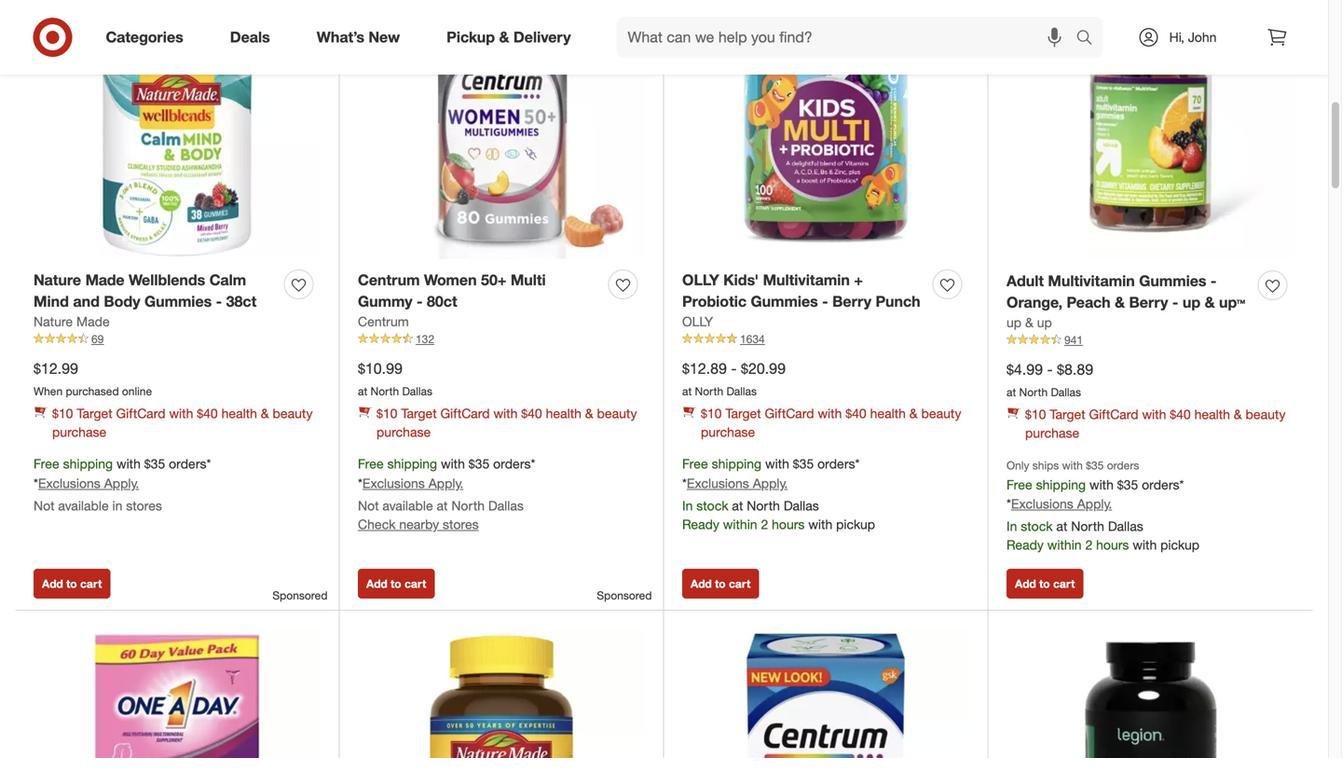 Task type: describe. For each thing, give the bounding box(es) containing it.
2 inside free shipping with $35 orders* * exclusions apply. in stock at  north dallas ready within 2 hours with pickup
[[761, 516, 769, 532]]

exclusions inside only ships with $35 orders free shipping with $35 orders* * exclusions apply. in stock at  north dallas ready within 2 hours with pickup
[[1012, 496, 1074, 512]]

punch
[[876, 292, 921, 310]]

hi, john
[[1170, 29, 1217, 45]]

adult multivitamin gummies - orange, peach & berry - up & up™ link
[[1007, 271, 1251, 313]]

wellblends
[[129, 271, 205, 289]]

health for olly kids' multivitamin + probiotic gummies - berry punch
[[871, 405, 906, 422]]

giftcard for north
[[441, 405, 490, 422]]

orders* for free shipping with $35 orders* * exclusions apply. not available in stores
[[169, 456, 211, 472]]

centrum link
[[358, 312, 409, 331]]

deals
[[230, 28, 270, 46]]

shipping inside only ships with $35 orders free shipping with $35 orders* * exclusions apply. in stock at  north dallas ready within 2 hours with pickup
[[1037, 476, 1086, 493]]

in
[[112, 497, 123, 514]]

hours inside only ships with $35 orders free shipping with $35 orders* * exclusions apply. in stock at  north dallas ready within 2 hours with pickup
[[1097, 537, 1130, 553]]

941 link
[[1007, 332, 1295, 348]]

orders* for free shipping with $35 orders* * exclusions apply. in stock at  north dallas ready within 2 hours with pickup
[[818, 456, 860, 472]]

target for $8.89
[[1050, 406, 1086, 423]]

free shipping with $35 orders* * exclusions apply. not available in stores
[[34, 456, 211, 514]]

nature for nature made
[[34, 313, 73, 329]]

available for $12.99
[[58, 497, 109, 514]]

dallas inside '$12.89 - $20.99 at north dallas'
[[727, 384, 757, 398]]

$12.89 - $20.99 at north dallas
[[683, 359, 786, 398]]

to for purchased
[[66, 577, 77, 591]]

sponsored for nature made wellblends calm mind and body gummies - 38ct
[[273, 588, 328, 602]]

50+
[[481, 271, 507, 289]]

up & up link
[[1007, 313, 1053, 332]]

up inside the adult multivitamin gummies - orange, peach & berry - up & up™
[[1183, 293, 1201, 311]]

gummies inside the adult multivitamin gummies - orange, peach & berry - up & up™
[[1140, 272, 1207, 290]]

add to cart button for $8.89
[[1007, 569, 1084, 599]]

beauty for centrum women 50+ multi gummy - 80ct
[[597, 405, 637, 422]]

olly for olly kids' multivitamin + probiotic gummies - berry punch
[[683, 271, 720, 289]]

add to cart for $8.89
[[1015, 577, 1075, 591]]

$35 for only ships with $35 orders free shipping with $35 orders* * exclusions apply. in stock at  north dallas ready within 2 hours with pickup
[[1086, 458, 1104, 472]]

exclusions for free shipping with $35 orders* * exclusions apply. in stock at  north dallas ready within 2 hours with pickup
[[687, 475, 750, 491]]

$40 for $20.99
[[846, 405, 867, 422]]

pickup inside free shipping with $35 orders* * exclusions apply. in stock at  north dallas ready within 2 hours with pickup
[[837, 516, 876, 532]]

69
[[91, 332, 104, 346]]

nature for nature made wellblends calm mind and body gummies - 38ct
[[34, 271, 81, 289]]

orange,
[[1007, 293, 1063, 311]]

orders* inside only ships with $35 orders free shipping with $35 orders* * exclusions apply. in stock at  north dallas ready within 2 hours with pickup
[[1142, 476, 1185, 493]]

giftcard for $20.99
[[765, 405, 815, 422]]

only
[[1007, 458, 1030, 472]]

at inside free shipping with $35 orders* * exclusions apply. in stock at  north dallas ready within 2 hours with pickup
[[732, 497, 744, 514]]

centrum women 50+ multi gummy - 80ct link
[[358, 270, 601, 312]]

gummies inside olly kids' multivitamin + probiotic gummies - berry punch
[[751, 292, 818, 310]]

shipping for free shipping with $35 orders* * exclusions apply. not available in stores
[[63, 456, 113, 472]]

132
[[416, 332, 435, 346]]

berry for gummies
[[1130, 293, 1169, 311]]

hours inside free shipping with $35 orders* * exclusions apply. in stock at  north dallas ready within 2 hours with pickup
[[772, 516, 805, 532]]

$10 for north
[[377, 405, 398, 422]]

& inside pickup & delivery link
[[499, 28, 510, 46]]

ready inside only ships with $35 orders free shipping with $35 orders* * exclusions apply. in stock at  north dallas ready within 2 hours with pickup
[[1007, 537, 1044, 553]]

purchase for $20.99
[[701, 424, 755, 440]]

$10 target giftcard with $40 health & beauty purchase for north
[[377, 405, 637, 440]]

purchase for purchased
[[52, 424, 106, 440]]

at inside $4.99 - $8.89 at north dallas
[[1007, 385, 1017, 399]]

north inside '$12.89 - $20.99 at north dallas'
[[695, 384, 724, 398]]

nearby
[[399, 516, 439, 532]]

at inside only ships with $35 orders free shipping with $35 orders* * exclusions apply. in stock at  north dallas ready within 2 hours with pickup
[[1057, 518, 1068, 534]]

apply. for free shipping with $35 orders* * exclusions apply. in stock at  north dallas ready within 2 hours with pickup
[[753, 475, 788, 491]]

john
[[1189, 29, 1217, 45]]

$4.99
[[1007, 360, 1043, 379]]

stores inside free shipping with $35 orders* * exclusions apply. not available at north dallas check nearby stores
[[443, 516, 479, 532]]

cart for $8.89
[[1054, 577, 1075, 591]]

online
[[122, 384, 152, 398]]

941
[[1065, 333, 1084, 347]]

check nearby stores button
[[358, 515, 479, 534]]

orders
[[1108, 458, 1140, 472]]

categories
[[106, 28, 183, 46]]

$10.99
[[358, 359, 403, 378]]

* for free shipping with $35 orders* * exclusions apply. in stock at  north dallas ready within 2 hours with pickup
[[683, 475, 687, 491]]

apply. for free shipping with $35 orders* * exclusions apply. not available in stores
[[104, 475, 139, 491]]

delivery
[[514, 28, 571, 46]]

berry for multivitamin
[[833, 292, 872, 310]]

at inside '$12.89 - $20.99 at north dallas'
[[683, 384, 692, 398]]

0 horizontal spatial up
[[1007, 314, 1022, 330]]

add to cart button for $20.99
[[683, 569, 759, 599]]

$10 target giftcard with $40 health & beauty purchase for purchased
[[52, 405, 313, 440]]

$40 for $8.89
[[1170, 406, 1191, 423]]

1634
[[740, 332, 765, 346]]

adult multivitamin gummies - orange, peach & berry - up & up™
[[1007, 272, 1246, 311]]

centrum for centrum
[[358, 313, 409, 329]]

exclusions apply. button for $10.99
[[363, 474, 464, 493]]

add to cart for purchased
[[42, 577, 102, 591]]

add to cart button for north
[[358, 569, 435, 599]]

adult
[[1007, 272, 1044, 290]]

132 link
[[358, 331, 645, 347]]

+
[[854, 271, 863, 289]]

free for free shipping with $35 orders* * exclusions apply. not available in stores
[[34, 456, 59, 472]]

health for adult multivitamin gummies - orange, peach & berry - up & up™
[[1195, 406, 1231, 423]]

cart for $20.99
[[729, 577, 751, 591]]

new
[[369, 28, 400, 46]]

$10 for purchased
[[52, 405, 73, 422]]

women
[[424, 271, 477, 289]]

north inside $10.99 at north dallas
[[371, 384, 399, 398]]

olly kids' multivitamin + probiotic gummies - berry punch
[[683, 271, 921, 310]]

$10 target giftcard with $40 health & beauty purchase for $8.89
[[1026, 406, 1286, 441]]

free inside only ships with $35 orders free shipping with $35 orders* * exclusions apply. in stock at  north dallas ready within 2 hours with pickup
[[1007, 476, 1033, 493]]

add for north
[[366, 577, 388, 591]]

* for free shipping with $35 orders* * exclusions apply. not available in stores
[[34, 475, 38, 491]]

within inside only ships with $35 orders free shipping with $35 orders* * exclusions apply. in stock at  north dallas ready within 2 hours with pickup
[[1048, 537, 1082, 553]]

target for north
[[401, 405, 437, 422]]

stock inside only ships with $35 orders free shipping with $35 orders* * exclusions apply. in stock at  north dallas ready within 2 hours with pickup
[[1021, 518, 1053, 534]]

search
[[1068, 30, 1113, 48]]

stores inside free shipping with $35 orders* * exclusions apply. not available in stores
[[126, 497, 162, 514]]

up™
[[1220, 293, 1246, 311]]

check
[[358, 516, 396, 532]]

& inside up & up link
[[1026, 314, 1034, 330]]

in inside only ships with $35 orders free shipping with $35 orders* * exclusions apply. in stock at  north dallas ready within 2 hours with pickup
[[1007, 518, 1018, 534]]

- inside nature made wellblends calm mind and body gummies - 38ct
[[216, 292, 222, 310]]

$12.99
[[34, 359, 78, 378]]

80ct
[[427, 292, 457, 310]]

what's new
[[317, 28, 400, 46]]

add for $20.99
[[691, 577, 712, 591]]

$12.89
[[683, 359, 727, 378]]

nature made
[[34, 313, 110, 329]]



Task type: locate. For each thing, give the bounding box(es) containing it.
centrum
[[358, 271, 420, 289], [358, 313, 409, 329]]

stores
[[126, 497, 162, 514], [443, 516, 479, 532]]

$4.99 - $8.89 at north dallas
[[1007, 360, 1094, 399]]

- inside '$12.89 - $20.99 at north dallas'
[[731, 359, 737, 378]]

1 horizontal spatial hours
[[1097, 537, 1130, 553]]

shipping up nearby at the left bottom of the page
[[388, 456, 437, 472]]

not left in
[[34, 497, 55, 514]]

1 vertical spatial centrum
[[358, 313, 409, 329]]

* inside free shipping with $35 orders* * exclusions apply. in stock at  north dallas ready within 2 hours with pickup
[[683, 475, 687, 491]]

gummies up 941 link
[[1140, 272, 1207, 290]]

purchase for north
[[377, 424, 431, 440]]

target for $20.99
[[726, 405, 761, 422]]

purchase down purchased
[[52, 424, 106, 440]]

3 to from the left
[[715, 577, 726, 591]]

0 vertical spatial pickup
[[837, 516, 876, 532]]

hours
[[772, 516, 805, 532], [1097, 537, 1130, 553]]

$10 target giftcard with $40 health & beauty purchase down 1634 link
[[701, 405, 962, 440]]

with inside free shipping with $35 orders* * exclusions apply. not available at north dallas check nearby stores
[[441, 456, 465, 472]]

health for centrum women 50+ multi gummy - 80ct
[[546, 405, 582, 422]]

made for nature made wellblends calm mind and body gummies - 38ct
[[85, 271, 125, 289]]

categories link
[[90, 17, 207, 58]]

dallas inside only ships with $35 orders free shipping with $35 orders* * exclusions apply. in stock at  north dallas ready within 2 hours with pickup
[[1109, 518, 1144, 534]]

target down $10.99 at north dallas
[[401, 405, 437, 422]]

orders* inside free shipping with $35 orders* * exclusions apply. not available at north dallas check nearby stores
[[493, 456, 536, 472]]

mind
[[34, 292, 69, 310]]

shipping down '$12.89 - $20.99 at north dallas'
[[712, 456, 762, 472]]

shipping inside free shipping with $35 orders* * exclusions apply. not available at north dallas check nearby stores
[[388, 456, 437, 472]]

$35 inside free shipping with $35 orders* * exclusions apply. not available at north dallas check nearby stores
[[469, 456, 490, 472]]

1 vertical spatial hours
[[1097, 537, 1130, 553]]

shipping down ships
[[1037, 476, 1086, 493]]

add to cart for north
[[366, 577, 426, 591]]

dallas inside free shipping with $35 orders* * exclusions apply. not available at north dallas check nearby stores
[[489, 497, 524, 514]]

multivitamin up peach
[[1049, 272, 1136, 290]]

1 olly from the top
[[683, 271, 720, 289]]

0 horizontal spatial stock
[[697, 497, 729, 514]]

and
[[73, 292, 100, 310]]

orders* inside free shipping with $35 orders* * exclusions apply. not available in stores
[[169, 456, 211, 472]]

nature made wellblends calm mind and body gummies - 38ct link
[[34, 270, 277, 312]]

within inside free shipping with $35 orders* * exclusions apply. in stock at  north dallas ready within 2 hours with pickup
[[723, 516, 758, 532]]

1 vertical spatial stock
[[1021, 518, 1053, 534]]

gummies inside nature made wellblends calm mind and body gummies - 38ct
[[144, 292, 212, 310]]

$35 for free shipping with $35 orders* * exclusions apply. not available at north dallas check nearby stores
[[469, 456, 490, 472]]

- inside centrum women 50+ multi gummy - 80ct
[[417, 292, 423, 310]]

probiotic
[[683, 292, 747, 310]]

shipping
[[63, 456, 113, 472], [388, 456, 437, 472], [712, 456, 762, 472], [1037, 476, 1086, 493]]

3 cart from the left
[[729, 577, 751, 591]]

1 horizontal spatial sponsored
[[597, 588, 652, 602]]

add to cart for $20.99
[[691, 577, 751, 591]]

0 vertical spatial stock
[[697, 497, 729, 514]]

purchase up ships
[[1026, 425, 1080, 441]]

1 available from the left
[[58, 497, 109, 514]]

shipping up in
[[63, 456, 113, 472]]

dallas
[[402, 384, 433, 398], [727, 384, 757, 398], [1051, 385, 1082, 399], [489, 497, 524, 514], [784, 497, 819, 514], [1109, 518, 1144, 534]]

multivitamin inside the adult multivitamin gummies - orange, peach & berry - up & up™
[[1049, 272, 1136, 290]]

0 vertical spatial ready
[[683, 516, 720, 532]]

apply. inside free shipping with $35 orders* * exclusions apply. not available at north dallas check nearby stores
[[429, 475, 464, 491]]

not for $10.99
[[358, 497, 379, 514]]

dallas inside $4.99 - $8.89 at north dallas
[[1051, 385, 1082, 399]]

1 horizontal spatial available
[[383, 497, 433, 514]]

shipping inside free shipping with $35 orders* * exclusions apply. in stock at  north dallas ready within 2 hours with pickup
[[712, 456, 762, 472]]

body
[[104, 292, 140, 310]]

one a day women's prenatal vitamin 1 with dha & folic acid multivitamin softgels image
[[34, 629, 321, 758], [34, 629, 321, 758]]

0 vertical spatial olly
[[683, 271, 720, 289]]

$40 for north
[[521, 405, 542, 422]]

4 add to cart button from the left
[[1007, 569, 1084, 599]]

1 vertical spatial in
[[1007, 518, 1018, 534]]

$10 down $10.99 at north dallas
[[377, 405, 398, 422]]

$40 down 69 link
[[197, 405, 218, 422]]

with inside free shipping with $35 orders* * exclusions apply. not available in stores
[[117, 456, 141, 472]]

69 link
[[34, 331, 321, 347]]

in inside free shipping with $35 orders* * exclusions apply. in stock at  north dallas ready within 2 hours with pickup
[[683, 497, 693, 514]]

nature made wellblends calm mind and body gummies - 38ct image
[[34, 0, 321, 259], [34, 0, 321, 259]]

apply. for free shipping with $35 orders* * exclusions apply. not available at north dallas check nearby stores
[[429, 475, 464, 491]]

$10 for $8.89
[[1026, 406, 1047, 423]]

orders* inside free shipping with $35 orders* * exclusions apply. in stock at  north dallas ready within 2 hours with pickup
[[818, 456, 860, 472]]

giftcard up orders
[[1090, 406, 1139, 423]]

1 horizontal spatial ready
[[1007, 537, 1044, 553]]

add
[[42, 577, 63, 591], [366, 577, 388, 591], [691, 577, 712, 591], [1015, 577, 1037, 591]]

gummies
[[1140, 272, 1207, 290], [144, 292, 212, 310], [751, 292, 818, 310]]

not up the 'check'
[[358, 497, 379, 514]]

purchase down '$12.89 - $20.99 at north dallas'
[[701, 424, 755, 440]]

health
[[222, 405, 257, 422], [546, 405, 582, 422], [871, 405, 906, 422], [1195, 406, 1231, 423]]

2 olly from the top
[[683, 313, 713, 329]]

nature
[[34, 271, 81, 289], [34, 313, 73, 329]]

exclusions inside free shipping with $35 orders* * exclusions apply. not available at north dallas check nearby stores
[[363, 475, 425, 491]]

centrum inside centrum women 50+ multi gummy - 80ct
[[358, 271, 420, 289]]

beauty for nature made wellblends calm mind and body gummies - 38ct
[[273, 405, 313, 422]]

search button
[[1068, 17, 1113, 62]]

0 vertical spatial within
[[723, 516, 758, 532]]

0 horizontal spatial sponsored
[[273, 588, 328, 602]]

olly inside olly kids' multivitamin + probiotic gummies - berry punch
[[683, 271, 720, 289]]

1 to from the left
[[66, 577, 77, 591]]

shipping for free shipping with $35 orders* * exclusions apply. in stock at  north dallas ready within 2 hours with pickup
[[712, 456, 762, 472]]

1 not from the left
[[34, 497, 55, 514]]

4 cart from the left
[[1054, 577, 1075, 591]]

0 horizontal spatial hours
[[772, 516, 805, 532]]

0 vertical spatial nature
[[34, 271, 81, 289]]

berry up 941 link
[[1130, 293, 1169, 311]]

*
[[34, 475, 38, 491], [358, 475, 363, 491], [683, 475, 687, 491], [1007, 496, 1012, 512]]

$10 down '$12.89 - $20.99 at north dallas'
[[701, 405, 722, 422]]

* inside only ships with $35 orders free shipping with $35 orders* * exclusions apply. in stock at  north dallas ready within 2 hours with pickup
[[1007, 496, 1012, 512]]

stock inside free shipping with $35 orders* * exclusions apply. in stock at  north dallas ready within 2 hours with pickup
[[697, 497, 729, 514]]

$20.99
[[741, 359, 786, 378]]

ready inside free shipping with $35 orders* * exclusions apply. in stock at  north dallas ready within 2 hours with pickup
[[683, 516, 720, 532]]

free for free shipping with $35 orders* * exclusions apply. not available at north dallas check nearby stores
[[358, 456, 384, 472]]

0 horizontal spatial within
[[723, 516, 758, 532]]

target
[[77, 405, 112, 422], [401, 405, 437, 422], [726, 405, 761, 422], [1050, 406, 1086, 423]]

in
[[683, 497, 693, 514], [1007, 518, 1018, 534]]

2 cart from the left
[[405, 577, 426, 591]]

stores right nearby at the left bottom of the page
[[443, 516, 479, 532]]

made up body
[[85, 271, 125, 289]]

calm
[[210, 271, 246, 289]]

centrum women 50+ multi gummy - 80ct
[[358, 271, 546, 310]]

1 horizontal spatial up
[[1038, 314, 1053, 330]]

$8.89
[[1058, 360, 1094, 379]]

add to cart
[[42, 577, 102, 591], [366, 577, 426, 591], [691, 577, 751, 591], [1015, 577, 1075, 591]]

0 vertical spatial made
[[85, 271, 125, 289]]

free inside free shipping with $35 orders* * exclusions apply. not available at north dallas check nearby stores
[[358, 456, 384, 472]]

north inside only ships with $35 orders free shipping with $35 orders* * exclusions apply. in stock at  north dallas ready within 2 hours with pickup
[[1072, 518, 1105, 534]]

olly kids' multivitamin + probiotic gummies - berry punch link
[[683, 270, 926, 312]]

2 not from the left
[[358, 497, 379, 514]]

sponsored
[[273, 588, 328, 602], [597, 588, 652, 602]]

north inside $4.99 - $8.89 at north dallas
[[1020, 385, 1048, 399]]

0 vertical spatial in
[[683, 497, 693, 514]]

kids'
[[724, 271, 759, 289]]

shipping inside free shipping with $35 orders* * exclusions apply. not available in stores
[[63, 456, 113, 472]]

1 vertical spatial stores
[[443, 516, 479, 532]]

beauty
[[273, 405, 313, 422], [597, 405, 637, 422], [922, 405, 962, 422], [1246, 406, 1286, 423]]

1 centrum from the top
[[358, 271, 420, 289]]

multivitamin
[[763, 271, 850, 289], [1049, 272, 1136, 290]]

$40 down 1634 link
[[846, 405, 867, 422]]

at inside $10.99 at north dallas
[[358, 384, 368, 398]]

$10 target giftcard with $40 health & beauty purchase for $20.99
[[701, 405, 962, 440]]

$10 target giftcard with $40 health & beauty purchase
[[52, 405, 313, 440], [377, 405, 637, 440], [701, 405, 962, 440], [1026, 406, 1286, 441]]

target down '$12.89 - $20.99 at north dallas'
[[726, 405, 761, 422]]

centrum down the gummy
[[358, 313, 409, 329]]

$40 down 132 link
[[521, 405, 542, 422]]

ready
[[683, 516, 720, 532], [1007, 537, 1044, 553]]

1 vertical spatial made
[[76, 313, 110, 329]]

3 add to cart from the left
[[691, 577, 751, 591]]

shipping for free shipping with $35 orders* * exclusions apply. not available at north dallas check nearby stores
[[388, 456, 437, 472]]

at inside free shipping with $35 orders* * exclusions apply. not available at north dallas check nearby stores
[[437, 497, 448, 514]]

pickup inside only ships with $35 orders free shipping with $35 orders* * exclusions apply. in stock at  north dallas ready within 2 hours with pickup
[[1161, 537, 1200, 553]]

available inside free shipping with $35 orders* * exclusions apply. not available at north dallas check nearby stores
[[383, 497, 433, 514]]

0 horizontal spatial gummies
[[144, 292, 212, 310]]

apply. inside free shipping with $35 orders* * exclusions apply. in stock at  north dallas ready within 2 hours with pickup
[[753, 475, 788, 491]]

dallas inside $10.99 at north dallas
[[402, 384, 433, 398]]

nature made link
[[34, 312, 110, 331]]

exclusions
[[38, 475, 101, 491], [363, 475, 425, 491], [687, 475, 750, 491], [1012, 496, 1074, 512]]

exclusions for free shipping with $35 orders* * exclusions apply. not available at north dallas check nearby stores
[[363, 475, 425, 491]]

when
[[34, 384, 63, 398]]

$10.99 at north dallas
[[358, 359, 433, 398]]

olly down probiotic
[[683, 313, 713, 329]]

0 horizontal spatial multivitamin
[[763, 271, 850, 289]]

1 vertical spatial nature
[[34, 313, 73, 329]]

nature inside nature made wellblends calm mind and body gummies - 38ct
[[34, 271, 81, 289]]

gummies down kids'
[[751, 292, 818, 310]]

0 horizontal spatial stores
[[126, 497, 162, 514]]

$35 for free shipping with $35 orders* * exclusions apply. in stock at  north dallas ready within 2 hours with pickup
[[793, 456, 814, 472]]

$10 down $4.99 - $8.89 at north dallas
[[1026, 406, 1047, 423]]

0 vertical spatial hours
[[772, 516, 805, 532]]

giftcard for purchased
[[116, 405, 166, 422]]

at
[[358, 384, 368, 398], [683, 384, 692, 398], [1007, 385, 1017, 399], [437, 497, 448, 514], [732, 497, 744, 514], [1057, 518, 1068, 534]]

made for nature made
[[76, 313, 110, 329]]

target for purchased
[[77, 405, 112, 422]]

nature down mind
[[34, 313, 73, 329]]

4 add to cart from the left
[[1015, 577, 1075, 591]]

to for north
[[391, 577, 402, 591]]

* inside free shipping with $35 orders* * exclusions apply. not available in stores
[[34, 475, 38, 491]]

2 horizontal spatial gummies
[[1140, 272, 1207, 290]]

nature made wellblends calm mind and body gummies - 38ct
[[34, 271, 257, 310]]

stores right in
[[126, 497, 162, 514]]

berry inside the adult multivitamin gummies - orange, peach & berry - up & up™
[[1130, 293, 1169, 311]]

available left in
[[58, 497, 109, 514]]

$35 inside free shipping with $35 orders* * exclusions apply. not available in stores
[[144, 456, 165, 472]]

target down purchased
[[77, 405, 112, 422]]

north
[[371, 384, 399, 398], [695, 384, 724, 398], [1020, 385, 1048, 399], [452, 497, 485, 514], [747, 497, 780, 514], [1072, 518, 1105, 534]]

-
[[1211, 272, 1217, 290], [216, 292, 222, 310], [417, 292, 423, 310], [823, 292, 829, 310], [1173, 293, 1179, 311], [731, 359, 737, 378], [1048, 360, 1053, 379]]

not
[[34, 497, 55, 514], [358, 497, 379, 514]]

$35 for free shipping with $35 orders* * exclusions apply. not available in stores
[[144, 456, 165, 472]]

1634 link
[[683, 331, 970, 347]]

orders* for free shipping with $35 orders* * exclusions apply. not available at north dallas check nearby stores
[[493, 456, 536, 472]]

2 available from the left
[[383, 497, 433, 514]]

hi,
[[1170, 29, 1185, 45]]

giftcard
[[116, 405, 166, 422], [441, 405, 490, 422], [765, 405, 815, 422], [1090, 406, 1139, 423]]

sponsored for centrum women 50+ multi gummy - 80ct
[[597, 588, 652, 602]]

free shipping with $35 orders* * exclusions apply. in stock at  north dallas ready within 2 hours with pickup
[[683, 456, 876, 532]]

$12.99 when purchased online
[[34, 359, 152, 398]]

$10 target giftcard with $40 health & beauty purchase down online
[[52, 405, 313, 440]]

made up 69
[[76, 313, 110, 329]]

pickup
[[837, 516, 876, 532], [1161, 537, 1200, 553]]

0 horizontal spatial 2
[[761, 516, 769, 532]]

not inside free shipping with $35 orders* * exclusions apply. not available at north dallas check nearby stores
[[358, 497, 379, 514]]

multivitamin left +
[[763, 271, 850, 289]]

up & up
[[1007, 314, 1053, 330]]

1 horizontal spatial berry
[[1130, 293, 1169, 311]]

$10 target giftcard with $40 health & beauty purchase down 132 link
[[377, 405, 637, 440]]

1 vertical spatial 2
[[1086, 537, 1093, 553]]

beauty for adult multivitamin gummies - orange, peach & berry - up & up™
[[1246, 406, 1286, 423]]

2 inside only ships with $35 orders free shipping with $35 orders* * exclusions apply. in stock at  north dallas ready within 2 hours with pickup
[[1086, 537, 1093, 553]]

1 horizontal spatial multivitamin
[[1049, 272, 1136, 290]]

north inside free shipping with $35 orders* * exclusions apply. in stock at  north dallas ready within 2 hours with pickup
[[747, 497, 780, 514]]

add to cart button for purchased
[[34, 569, 110, 599]]

add to cart button
[[34, 569, 110, 599], [358, 569, 435, 599], [683, 569, 759, 599], [1007, 569, 1084, 599]]

available for $10.99
[[383, 497, 433, 514]]

available up check nearby stores button
[[383, 497, 433, 514]]

3 add from the left
[[691, 577, 712, 591]]

olly for olly
[[683, 313, 713, 329]]

1 horizontal spatial stock
[[1021, 518, 1053, 534]]

made
[[85, 271, 125, 289], [76, 313, 110, 329]]

$10 for $20.99
[[701, 405, 722, 422]]

made inside nature made wellblends calm mind and body gummies - 38ct
[[85, 271, 125, 289]]

1 vertical spatial ready
[[1007, 537, 1044, 553]]

1 horizontal spatial within
[[1048, 537, 1082, 553]]

up
[[1183, 293, 1201, 311], [1007, 314, 1022, 330], [1038, 314, 1053, 330]]

giftcard down $20.99
[[765, 405, 815, 422]]

2 centrum from the top
[[358, 313, 409, 329]]

$40 for purchased
[[197, 405, 218, 422]]

1 vertical spatial pickup
[[1161, 537, 1200, 553]]

3 add to cart button from the left
[[683, 569, 759, 599]]

$10 target giftcard with $40 health & beauty purchase up orders
[[1026, 406, 1286, 441]]

1 horizontal spatial gummies
[[751, 292, 818, 310]]

1 cart from the left
[[80, 577, 102, 591]]

available inside free shipping with $35 orders* * exclusions apply. not available in stores
[[58, 497, 109, 514]]

* inside free shipping with $35 orders* * exclusions apply. not available at north dallas check nearby stores
[[358, 475, 363, 491]]

gummy
[[358, 292, 413, 310]]

0 horizontal spatial pickup
[[837, 516, 876, 532]]

1 vertical spatial olly
[[683, 313, 713, 329]]

not for $12.99
[[34, 497, 55, 514]]

free inside free shipping with $35 orders* * exclusions apply. not available in stores
[[34, 456, 59, 472]]

0 horizontal spatial ready
[[683, 516, 720, 532]]

giftcard for $8.89
[[1090, 406, 1139, 423]]

gummies down wellblends on the left top of the page
[[144, 292, 212, 310]]

1 horizontal spatial stores
[[443, 516, 479, 532]]

$35 inside free shipping with $35 orders* * exclusions apply. in stock at  north dallas ready within 2 hours with pickup
[[793, 456, 814, 472]]

pickup
[[447, 28, 495, 46]]

dallas inside free shipping with $35 orders* * exclusions apply. in stock at  north dallas ready within 2 hours with pickup
[[784, 497, 819, 514]]

peach
[[1067, 293, 1111, 311]]

olly kids' multivitamin + probiotic gummies - berry punch image
[[683, 0, 970, 259], [683, 0, 970, 259]]

0 vertical spatial stores
[[126, 497, 162, 514]]

2 add to cart from the left
[[366, 577, 426, 591]]

* for free shipping with $35 orders* * exclusions apply. not available at north dallas check nearby stores
[[358, 475, 363, 491]]

4 add from the left
[[1015, 577, 1037, 591]]

olly link
[[683, 312, 713, 331]]

nature made women's multivitamin tablets - 120ct image
[[358, 629, 645, 758], [358, 629, 645, 758]]

to
[[66, 577, 77, 591], [391, 577, 402, 591], [715, 577, 726, 591], [1040, 577, 1051, 591]]

1 add to cart button from the left
[[34, 569, 110, 599]]

2 sponsored from the left
[[597, 588, 652, 602]]

stock
[[697, 497, 729, 514], [1021, 518, 1053, 534]]

not inside free shipping with $35 orders* * exclusions apply. not available in stores
[[34, 497, 55, 514]]

purchase down $10.99 at north dallas
[[377, 424, 431, 440]]

purchase for $8.89
[[1026, 425, 1080, 441]]

free for free shipping with $35 orders* * exclusions apply. in stock at  north dallas ready within 2 hours with pickup
[[683, 456, 708, 472]]

1 horizontal spatial not
[[358, 497, 379, 514]]

$40 down 941 link
[[1170, 406, 1191, 423]]

centrum women 50+ multi gummy - 80ct image
[[358, 0, 645, 259], [358, 0, 645, 259]]

1 sponsored from the left
[[273, 588, 328, 602]]

0 horizontal spatial not
[[34, 497, 55, 514]]

ships
[[1033, 458, 1060, 472]]

1 add from the left
[[42, 577, 63, 591]]

target down $4.99 - $8.89 at north dallas
[[1050, 406, 1086, 423]]

exclusions for free shipping with $35 orders* * exclusions apply. not available in stores
[[38, 475, 101, 491]]

$10 down when on the left
[[52, 405, 73, 422]]

multivitamin inside olly kids' multivitamin + probiotic gummies - berry punch
[[763, 271, 850, 289]]

multi
[[511, 271, 546, 289]]

centrum up the gummy
[[358, 271, 420, 289]]

pickup & delivery link
[[431, 17, 594, 58]]

2 horizontal spatial up
[[1183, 293, 1201, 311]]

2 add to cart button from the left
[[358, 569, 435, 599]]

legion triumph daily sport multivitamin supplement for men, 30 servings image
[[1007, 629, 1295, 758], [1007, 629, 1295, 758]]

exclusions apply. button for $12.99
[[38, 474, 139, 493]]

berry down +
[[833, 292, 872, 310]]

0 horizontal spatial in
[[683, 497, 693, 514]]

0 vertical spatial centrum
[[358, 271, 420, 289]]

giftcard up free shipping with $35 orders* * exclusions apply. not available at north dallas check nearby stores
[[441, 405, 490, 422]]

cart for north
[[405, 577, 426, 591]]

add for purchased
[[42, 577, 63, 591]]

0 horizontal spatial available
[[58, 497, 109, 514]]

$40
[[197, 405, 218, 422], [521, 405, 542, 422], [846, 405, 867, 422], [1170, 406, 1191, 423]]

to for $8.89
[[1040, 577, 1051, 591]]

1 vertical spatial within
[[1048, 537, 1082, 553]]

within
[[723, 516, 758, 532], [1048, 537, 1082, 553]]

1 add to cart from the left
[[42, 577, 102, 591]]

38ct
[[226, 292, 257, 310]]

adult multivitamin gummies - orange, peach & berry - up & up™ image
[[1007, 0, 1295, 260], [1007, 0, 1295, 260]]

0 horizontal spatial berry
[[833, 292, 872, 310]]

- inside olly kids' multivitamin + probiotic gummies - berry punch
[[823, 292, 829, 310]]

What can we help you find? suggestions appear below search field
[[617, 17, 1081, 58]]

beauty for olly kids' multivitamin + probiotic gummies - berry punch
[[922, 405, 962, 422]]

free inside free shipping with $35 orders* * exclusions apply. in stock at  north dallas ready within 2 hours with pickup
[[683, 456, 708, 472]]

1 horizontal spatial pickup
[[1161, 537, 1200, 553]]

what's new link
[[301, 17, 423, 58]]

health for nature made wellblends calm mind and body gummies - 38ct
[[222, 405, 257, 422]]

to for $20.99
[[715, 577, 726, 591]]

apply.
[[104, 475, 139, 491], [429, 475, 464, 491], [753, 475, 788, 491], [1078, 496, 1113, 512]]

what's
[[317, 28, 365, 46]]

exclusions inside free shipping with $35 orders* * exclusions apply. not available in stores
[[38, 475, 101, 491]]

north inside free shipping with $35 orders* * exclusions apply. not available at north dallas check nearby stores
[[452, 497, 485, 514]]

1 horizontal spatial in
[[1007, 518, 1018, 534]]

orders*
[[169, 456, 211, 472], [493, 456, 536, 472], [818, 456, 860, 472], [1142, 476, 1185, 493]]

$35
[[144, 456, 165, 472], [469, 456, 490, 472], [793, 456, 814, 472], [1086, 458, 1104, 472], [1118, 476, 1139, 493]]

centrum for centrum women 50+ multi gummy - 80ct
[[358, 271, 420, 289]]

add for $8.89
[[1015, 577, 1037, 591]]

apply. inside only ships with $35 orders free shipping with $35 orders* * exclusions apply. in stock at  north dallas ready within 2 hours with pickup
[[1078, 496, 1113, 512]]

cart for purchased
[[80, 577, 102, 591]]

0 vertical spatial 2
[[761, 516, 769, 532]]

free shipping with $35 orders* * exclusions apply. not available at north dallas check nearby stores
[[358, 456, 536, 532]]

- inside $4.99 - $8.89 at north dallas
[[1048, 360, 1053, 379]]

giftcard down online
[[116, 405, 166, 422]]

2 to from the left
[[391, 577, 402, 591]]

exclusions apply. button for $4.99 - $8.89
[[1012, 495, 1113, 513]]

1 nature from the top
[[34, 271, 81, 289]]

2 nature from the top
[[34, 313, 73, 329]]

apply. inside free shipping with $35 orders* * exclusions apply. not available in stores
[[104, 475, 139, 491]]

olly up probiotic
[[683, 271, 720, 289]]

1 horizontal spatial 2
[[1086, 537, 1093, 553]]

exclusions inside free shipping with $35 orders* * exclusions apply. in stock at  north dallas ready within 2 hours with pickup
[[687, 475, 750, 491]]

nature up mind
[[34, 271, 81, 289]]

2 add from the left
[[366, 577, 388, 591]]

purchased
[[66, 384, 119, 398]]

only ships with $35 orders free shipping with $35 orders* * exclusions apply. in stock at  north dallas ready within 2 hours with pickup
[[1007, 458, 1200, 553]]

4 to from the left
[[1040, 577, 1051, 591]]

centrum men multivitamin / multimineral dietary supplement tablets - 120ct image
[[683, 629, 970, 758], [683, 629, 970, 758]]

pickup & delivery
[[447, 28, 571, 46]]

deals link
[[214, 17, 293, 58]]

2
[[761, 516, 769, 532], [1086, 537, 1093, 553]]

berry inside olly kids' multivitamin + probiotic gummies - berry punch
[[833, 292, 872, 310]]



Task type: vqa. For each thing, say whether or not it's contained in the screenshot.
infused within the Why We Love It: Cruelty Free, Vegan And Clean Formulas, Free From Sulfates, Parabens And Phthalates. Being Frenshe Products Are Infused With Moodscience Scent Technology™ A Proven Technology That Taps Into Aromatherapy And Is Used To Create Our Scents. Crafted By Perfumers, Powered By Science, Designed To Enhance Your Well-Being.
no



